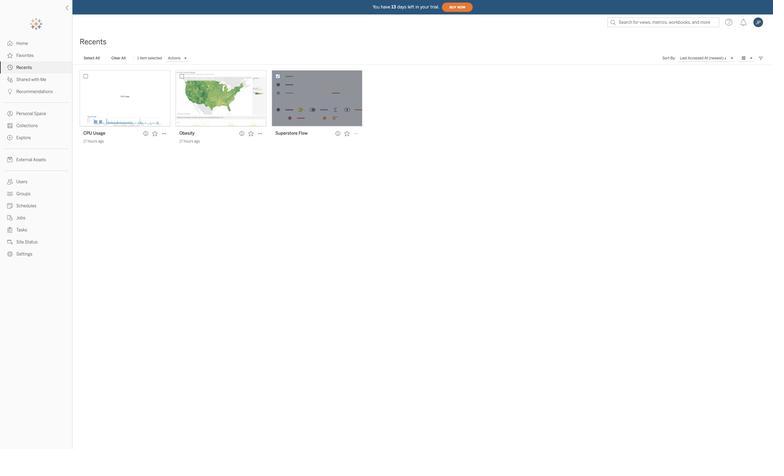 Task type: locate. For each thing, give the bounding box(es) containing it.
by text only_f5he34f image left "collections"
[[7, 123, 13, 129]]

by text only_f5he34f image for tasks
[[7, 228, 13, 233]]

superstore
[[275, 131, 298, 136]]

9 by text only_f5he34f image from the top
[[7, 228, 13, 233]]

with
[[31, 77, 39, 82]]

0 horizontal spatial recents
[[16, 65, 32, 70]]

all
[[95, 56, 100, 60], [121, 56, 126, 60]]

recents up select all
[[80, 37, 107, 46]]

1 horizontal spatial recents
[[80, 37, 107, 46]]

recommendations link
[[0, 86, 72, 98]]

7 by text only_f5he34f image from the top
[[7, 204, 13, 209]]

2 hours from the left
[[184, 140, 193, 144]]

ago down obesity at the top left
[[194, 140, 200, 144]]

8 by text only_f5he34f image from the top
[[7, 216, 13, 221]]

collections link
[[0, 120, 72, 132]]

hours
[[88, 140, 97, 144], [184, 140, 193, 144]]

recents inside recents link
[[16, 65, 32, 70]]

personal space link
[[0, 108, 72, 120]]

hours down cpu usage
[[88, 140, 97, 144]]

navigation panel element
[[0, 18, 72, 261]]

groups
[[16, 192, 30, 197]]

17 hours ago down obesity at the top left
[[179, 140, 200, 144]]

groups link
[[0, 188, 72, 200]]

1 all from the left
[[95, 56, 100, 60]]

1
[[137, 56, 139, 60]]

flow
[[299, 131, 308, 136]]

personal
[[16, 111, 33, 117]]

ago
[[98, 140, 104, 144], [194, 140, 200, 144]]

1 horizontal spatial all
[[121, 56, 126, 60]]

by text only_f5he34f image inside personal space link
[[7, 111, 13, 117]]

2 all from the left
[[121, 56, 126, 60]]

superstore flow
[[275, 131, 308, 136]]

10 by text only_f5he34f image from the top
[[7, 252, 13, 257]]

by text only_f5he34f image inside tasks link
[[7, 228, 13, 233]]

sort by:
[[662, 56, 676, 60]]

main navigation. press the up and down arrow keys to access links. element
[[0, 37, 72, 261]]

13
[[391, 4, 396, 10]]

by text only_f5he34f image left shared
[[7, 77, 13, 82]]

by text only_f5he34f image left site
[[7, 240, 13, 245]]

6 by text only_f5he34f image from the top
[[7, 191, 13, 197]]

by text only_f5he34f image
[[7, 41, 13, 46], [7, 65, 13, 70], [7, 89, 13, 95], [7, 111, 13, 117], [7, 157, 13, 163], [7, 191, 13, 197], [7, 204, 13, 209], [7, 216, 13, 221], [7, 228, 13, 233], [7, 252, 13, 257]]

0 horizontal spatial hours
[[88, 140, 97, 144]]

1 horizontal spatial ago
[[194, 140, 200, 144]]

all right select
[[95, 56, 100, 60]]

1 vertical spatial recents
[[16, 65, 32, 70]]

17 down obesity at the top left
[[179, 140, 183, 144]]

jobs
[[16, 216, 25, 221]]

1 by text only_f5he34f image from the top
[[7, 53, 13, 58]]

by text only_f5he34f image for recents
[[7, 65, 13, 70]]

4 by text only_f5he34f image from the top
[[7, 135, 13, 141]]

0 horizontal spatial 17 hours ago
[[83, 140, 104, 144]]

3 by text only_f5he34f image from the top
[[7, 89, 13, 95]]

3 by text only_f5he34f image from the top
[[7, 123, 13, 129]]

home link
[[0, 37, 72, 50]]

17
[[83, 140, 87, 144], [179, 140, 183, 144]]

by text only_f5he34f image inside site status link
[[7, 240, 13, 245]]

recents up shared
[[16, 65, 32, 70]]

2 by text only_f5he34f image from the top
[[7, 65, 13, 70]]

sort
[[662, 56, 670, 60]]

ago down usage
[[98, 140, 104, 144]]

you
[[373, 4, 380, 10]]

favorites link
[[0, 50, 72, 62]]

4 by text only_f5he34f image from the top
[[7, 111, 13, 117]]

assets
[[33, 158, 46, 163]]

1 17 hours ago from the left
[[83, 140, 104, 144]]

0 horizontal spatial 17
[[83, 140, 87, 144]]

schedules link
[[0, 200, 72, 212]]

grid view image
[[741, 56, 747, 61]]

last
[[680, 56, 687, 60]]

2 17 from the left
[[179, 140, 183, 144]]

cpu usage
[[83, 131, 105, 136]]

by text only_f5he34f image left users
[[7, 179, 13, 185]]

by text only_f5he34f image
[[7, 53, 13, 58], [7, 77, 13, 82], [7, 123, 13, 129], [7, 135, 13, 141], [7, 179, 13, 185], [7, 240, 13, 245]]

by text only_f5he34f image inside favorites link
[[7, 53, 13, 58]]

select all
[[84, 56, 100, 60]]

1 17 from the left
[[83, 140, 87, 144]]

by text only_f5he34f image inside shared with me 'link'
[[7, 77, 13, 82]]

recents
[[80, 37, 107, 46], [16, 65, 32, 70]]

1 hours from the left
[[88, 140, 97, 144]]

17 hours ago
[[83, 140, 104, 144], [179, 140, 200, 144]]

by text only_f5he34f image inside collections link
[[7, 123, 13, 129]]

shared
[[16, 77, 30, 82]]

by text only_f5he34f image inside settings link
[[7, 252, 13, 257]]

2 by text only_f5he34f image from the top
[[7, 77, 13, 82]]

by text only_f5he34f image inside recents link
[[7, 65, 13, 70]]

actions button
[[166, 55, 188, 62]]

2 ago from the left
[[194, 140, 200, 144]]

obesity
[[179, 131, 195, 136]]

by text only_f5he34f image inside 'jobs' link
[[7, 216, 13, 221]]

17 for obesity
[[179, 140, 183, 144]]

1 horizontal spatial hours
[[184, 140, 193, 144]]

all right clear at the left top of page
[[121, 56, 126, 60]]

favorites
[[16, 53, 34, 58]]

buy now button
[[442, 2, 473, 12]]

by text only_f5he34f image left favorites
[[7, 53, 13, 58]]

2 17 hours ago from the left
[[179, 140, 200, 144]]

by text only_f5he34f image inside the explore link
[[7, 135, 13, 141]]

by text only_f5he34f image left the 'explore'
[[7, 135, 13, 141]]

5 by text only_f5he34f image from the top
[[7, 157, 13, 163]]

17 down cpu
[[83, 140, 87, 144]]

0 horizontal spatial all
[[95, 56, 100, 60]]

by text only_f5he34f image inside recommendations link
[[7, 89, 13, 95]]

clear
[[111, 56, 120, 60]]

all for clear all
[[121, 56, 126, 60]]

1 horizontal spatial 17
[[179, 140, 183, 144]]

by text only_f5he34f image for personal space
[[7, 111, 13, 117]]

by text only_f5he34f image inside home link
[[7, 41, 13, 46]]

tasks link
[[0, 224, 72, 236]]

0 horizontal spatial ago
[[98, 140, 104, 144]]

6 by text only_f5he34f image from the top
[[7, 240, 13, 245]]

by text only_f5he34f image inside schedules link
[[7, 204, 13, 209]]

17 hours ago down cpu usage
[[83, 140, 104, 144]]

by text only_f5he34f image for site status
[[7, 240, 13, 245]]

by text only_f5he34f image for external assets
[[7, 157, 13, 163]]

by text only_f5he34f image inside external assets link
[[7, 157, 13, 163]]

explore link
[[0, 132, 72, 144]]

hours down obesity at the top left
[[184, 140, 193, 144]]

shared with me
[[16, 77, 46, 82]]

settings link
[[0, 249, 72, 261]]

clear all
[[111, 56, 126, 60]]

trial.
[[430, 4, 439, 10]]

hours for obesity
[[184, 140, 193, 144]]

1 by text only_f5he34f image from the top
[[7, 41, 13, 46]]

jobs link
[[0, 212, 72, 224]]

1 ago from the left
[[98, 140, 104, 144]]

select
[[84, 56, 95, 60]]

by text only_f5he34f image for explore
[[7, 135, 13, 141]]

by text only_f5he34f image inside users link
[[7, 179, 13, 185]]

1 horizontal spatial 17 hours ago
[[179, 140, 200, 144]]

5 by text only_f5he34f image from the top
[[7, 179, 13, 185]]

by text only_f5he34f image inside groups link
[[7, 191, 13, 197]]



Task type: vqa. For each thing, say whether or not it's contained in the screenshot.
the leftmost Data
no



Task type: describe. For each thing, give the bounding box(es) containing it.
clear all button
[[107, 55, 130, 62]]

site status link
[[0, 236, 72, 249]]

by text only_f5he34f image for schedules
[[7, 204, 13, 209]]

by text only_f5he34f image for settings
[[7, 252, 13, 257]]

by text only_f5he34f image for groups
[[7, 191, 13, 197]]

left
[[408, 4, 414, 10]]

external assets link
[[0, 154, 72, 166]]

actions
[[168, 56, 180, 60]]

Search for views, metrics, workbooks, and more text field
[[608, 18, 719, 27]]

tasks
[[16, 228, 27, 233]]

by text only_f5he34f image for favorites
[[7, 53, 13, 58]]

users
[[16, 180, 27, 185]]

by text only_f5he34f image for users
[[7, 179, 13, 185]]

by text only_f5he34f image for jobs
[[7, 216, 13, 221]]

selected
[[148, 56, 162, 60]]

recommendations
[[16, 89, 53, 95]]

me
[[40, 77, 46, 82]]

status
[[25, 240, 38, 245]]

17 hours ago for obesity
[[179, 140, 200, 144]]

settings
[[16, 252, 32, 257]]

by text only_f5he34f image for collections
[[7, 123, 13, 129]]

0 vertical spatial recents
[[80, 37, 107, 46]]

recents link
[[0, 62, 72, 74]]

personal space
[[16, 111, 46, 117]]

by text only_f5he34f image for recommendations
[[7, 89, 13, 95]]

hours for cpu usage
[[88, 140, 97, 144]]

external
[[16, 158, 32, 163]]

explore
[[16, 136, 31, 141]]

home
[[16, 41, 28, 46]]

accessed
[[688, 56, 704, 60]]

ago for obesity
[[194, 140, 200, 144]]

(newest)
[[709, 56, 724, 60]]

collections
[[16, 124, 38, 129]]

external assets
[[16, 158, 46, 163]]

in
[[415, 4, 419, 10]]

now
[[457, 5, 465, 9]]

by text only_f5he34f image for home
[[7, 41, 13, 46]]

buy now
[[449, 5, 465, 9]]

last accessed at (newest)
[[680, 56, 724, 60]]

17 for cpu usage
[[83, 140, 87, 144]]

users link
[[0, 176, 72, 188]]

days
[[397, 4, 407, 10]]

have
[[381, 4, 390, 10]]

select all button
[[80, 55, 104, 62]]

buy
[[449, 5, 456, 9]]

last accessed at (newest) button
[[678, 55, 735, 62]]

17 hours ago for cpu usage
[[83, 140, 104, 144]]

your
[[420, 4, 429, 10]]

site
[[16, 240, 24, 245]]

space
[[34, 111, 46, 117]]

by:
[[670, 56, 676, 60]]

at
[[704, 56, 708, 60]]

cpu
[[83, 131, 92, 136]]

schedules
[[16, 204, 36, 209]]

all for select all
[[95, 56, 100, 60]]

by text only_f5he34f image for shared with me
[[7, 77, 13, 82]]

you have 13 days left in your trial.
[[373, 4, 439, 10]]

shared with me link
[[0, 74, 72, 86]]

usage
[[93, 131, 105, 136]]

item
[[140, 56, 147, 60]]

ago for cpu usage
[[98, 140, 104, 144]]

site status
[[16, 240, 38, 245]]

1 item selected
[[137, 56, 162, 60]]



